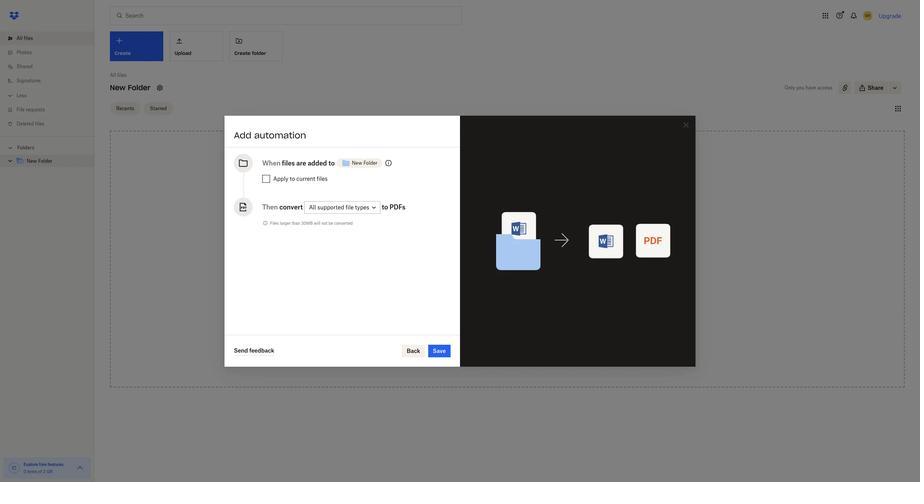 Task type: locate. For each thing, give the bounding box(es) containing it.
recents
[[116, 105, 134, 111]]

files up photos
[[24, 35, 33, 41]]

here
[[501, 208, 513, 215]]

1 horizontal spatial all
[[110, 72, 116, 78]]

folder for new folder button
[[363, 160, 378, 166]]

files larger than 30mb will not be converted
[[270, 221, 353, 226]]

add
[[510, 257, 520, 263]]

new folder
[[110, 83, 150, 92], [27, 158, 52, 164], [352, 160, 378, 166]]

apply
[[273, 175, 288, 182]]

files inside drop files here to upload, or use the 'upload' button
[[488, 208, 500, 215]]

send feedback
[[234, 347, 274, 354]]

0 horizontal spatial all files
[[16, 35, 33, 41]]

1 vertical spatial share
[[459, 343, 475, 349]]

folder up recents
[[128, 83, 150, 92]]

when
[[262, 159, 280, 167]]

0 horizontal spatial share
[[459, 343, 475, 349]]

new for new folder button
[[352, 160, 362, 166]]

files right request
[[483, 321, 494, 327]]

1 vertical spatial all files link
[[110, 71, 126, 79]]

folder
[[128, 83, 150, 92], [38, 158, 52, 164], [363, 160, 378, 166]]

2 horizontal spatial new
[[352, 160, 362, 166]]

upgrade link
[[879, 12, 901, 19]]

to right here
[[514, 208, 520, 215]]

0 horizontal spatial all
[[16, 35, 22, 41]]

2 horizontal spatial folder
[[363, 160, 378, 166]]

files inside button
[[483, 321, 494, 327]]

0 vertical spatial all files
[[16, 35, 33, 41]]

new inside button
[[352, 160, 362, 166]]

new folder down folders button
[[27, 158, 52, 164]]

to
[[328, 159, 335, 167], [290, 175, 295, 182], [382, 203, 388, 211], [514, 208, 520, 215], [503, 257, 508, 263]]

0 horizontal spatial new
[[27, 158, 37, 164]]

file requests
[[16, 107, 45, 113]]

converted
[[334, 221, 353, 226]]

2 horizontal spatial new folder
[[352, 160, 378, 166]]

only you have access
[[785, 85, 832, 91]]

photos
[[16, 49, 32, 55]]

all up files larger than 30mb will not be converted
[[309, 204, 316, 211]]

new folder up recents
[[110, 83, 150, 92]]

1 horizontal spatial all files
[[110, 72, 126, 78]]

recents button
[[110, 102, 140, 115]]

new folder left folder permissions image
[[352, 160, 378, 166]]

all inside popup button
[[309, 204, 316, 211]]

bytes
[[27, 469, 37, 474]]

0 horizontal spatial new folder
[[27, 158, 52, 164]]

new
[[110, 83, 126, 92], [27, 158, 37, 164], [352, 160, 362, 166]]

content
[[521, 257, 542, 263]]

new folder inside new folder button
[[352, 160, 378, 166]]

files
[[24, 35, 33, 41], [117, 72, 126, 78], [35, 121, 44, 127], [282, 159, 295, 167], [317, 175, 328, 182], [488, 208, 500, 215], [483, 321, 494, 327]]

to left the add
[[503, 257, 508, 263]]

current
[[296, 175, 315, 182]]

list
[[0, 27, 94, 137]]

create folder
[[234, 50, 266, 56]]

upload,
[[521, 208, 541, 215]]

more
[[473, 257, 487, 263]]

files up the
[[488, 208, 500, 215]]

supported
[[317, 204, 344, 211]]

create folder button
[[229, 31, 283, 61]]

all files
[[16, 35, 33, 41], [110, 72, 126, 78]]

1 horizontal spatial folder
[[128, 83, 150, 92]]

deleted files
[[16, 121, 44, 127]]

new for the new folder link
[[27, 158, 37, 164]]

new folder link
[[16, 156, 88, 167]]

folder permissions image
[[384, 158, 393, 168]]

all up photos
[[16, 35, 22, 41]]

share
[[868, 84, 884, 91], [459, 343, 475, 349]]

all files link
[[6, 31, 94, 46], [110, 71, 126, 79]]

photos link
[[6, 46, 94, 60]]

new left folder permissions image
[[352, 160, 362, 166]]

new up recents
[[110, 83, 126, 92]]

all files link up recents
[[110, 71, 126, 79]]

explore
[[24, 462, 38, 467]]

2 vertical spatial all
[[309, 204, 316, 211]]

2
[[43, 469, 46, 474]]

dropbox image
[[6, 8, 22, 24]]

will
[[314, 221, 320, 226]]

folders
[[17, 145, 34, 151]]

2 horizontal spatial all
[[309, 204, 316, 211]]

files left "are"
[[282, 159, 295, 167]]

request
[[459, 321, 482, 327]]

0 vertical spatial all
[[16, 35, 22, 41]]

files down added
[[317, 175, 328, 182]]

share for share and manage
[[459, 343, 475, 349]]

signatures
[[16, 78, 41, 84]]

import
[[459, 299, 478, 305]]

folder down folders button
[[38, 158, 52, 164]]

signatures link
[[6, 74, 94, 88]]

share inside more ways to add content element
[[459, 343, 475, 349]]

more ways to add content
[[473, 257, 542, 263]]

request files
[[459, 321, 494, 327]]

add automation
[[234, 130, 306, 141]]

0 vertical spatial all files link
[[6, 31, 94, 46]]

create
[[234, 50, 251, 56]]

1 vertical spatial all files
[[110, 72, 126, 78]]

0 vertical spatial share
[[868, 84, 884, 91]]

explore free features 0 bytes of 2 gb
[[24, 462, 64, 474]]

all files up photos
[[16, 35, 33, 41]]

manage
[[488, 343, 510, 349]]

new down folders
[[27, 158, 37, 164]]

all up recents button
[[110, 72, 116, 78]]

folder inside new folder button
[[363, 160, 378, 166]]

folder
[[252, 50, 266, 56]]

all files inside list item
[[16, 35, 33, 41]]

folder left folder permissions image
[[363, 160, 378, 166]]

1 horizontal spatial new
[[110, 83, 126, 92]]

to inside drop files here to upload, or use the 'upload' button
[[514, 208, 520, 215]]

1 vertical spatial all
[[110, 72, 116, 78]]

0 horizontal spatial folder
[[38, 158, 52, 164]]

1 horizontal spatial share
[[868, 84, 884, 91]]

more ways to add content element
[[441, 256, 574, 362]]

folder inside the new folder link
[[38, 158, 52, 164]]

all files link up shared link at left top
[[6, 31, 94, 46]]

all
[[16, 35, 22, 41], [110, 72, 116, 78], [309, 204, 316, 211]]

0
[[24, 469, 26, 474]]

all files up recents
[[110, 72, 126, 78]]

send
[[234, 347, 248, 354]]



Task type: vqa. For each thing, say whether or not it's contained in the screenshot.
"list item"
no



Task type: describe. For each thing, give the bounding box(es) containing it.
file
[[16, 107, 25, 113]]

request files button
[[442, 316, 573, 332]]

access
[[459, 277, 479, 283]]

are
[[296, 159, 306, 167]]

add
[[234, 130, 251, 141]]

convert
[[279, 203, 303, 211]]

of
[[38, 469, 42, 474]]

all inside list item
[[16, 35, 22, 41]]

pdfs
[[390, 203, 406, 211]]

share and manage button
[[442, 338, 573, 354]]

less
[[16, 93, 27, 99]]

back button
[[402, 345, 425, 357]]

drop files here to upload, or use the 'upload' button
[[474, 208, 541, 224]]

quota usage element
[[8, 462, 20, 475]]

files up recents
[[117, 72, 126, 78]]

back
[[407, 348, 420, 354]]

free
[[39, 462, 47, 467]]

share and manage
[[459, 343, 510, 349]]

larger
[[280, 221, 291, 226]]

access button
[[442, 272, 573, 288]]

drop
[[474, 208, 487, 215]]

1 horizontal spatial new folder
[[110, 83, 150, 92]]

gb
[[47, 469, 53, 474]]

files inside list item
[[24, 35, 33, 41]]

to right added
[[328, 159, 335, 167]]

ways
[[488, 257, 502, 263]]

button
[[523, 217, 541, 224]]

then
[[262, 203, 278, 211]]

you
[[796, 85, 804, 91]]

new folder button
[[336, 155, 382, 171]]

folders button
[[0, 142, 94, 153]]

types
[[355, 204, 369, 211]]

0 horizontal spatial all files link
[[6, 31, 94, 46]]

file requests link
[[6, 103, 94, 117]]

send feedback button
[[234, 346, 274, 356]]

use
[[481, 217, 490, 224]]

to right apply
[[290, 175, 295, 182]]

requests
[[26, 107, 45, 113]]

new folder for new folder button
[[352, 160, 378, 166]]

not
[[321, 221, 328, 226]]

new folder for the new folder link
[[27, 158, 52, 164]]

files are added to
[[282, 159, 335, 167]]

starred button
[[144, 102, 173, 115]]

list containing all files
[[0, 27, 94, 137]]

save
[[433, 348, 446, 354]]

shared
[[16, 64, 33, 69]]

all files list item
[[0, 31, 94, 46]]

all supported file types
[[309, 204, 369, 211]]

have
[[806, 85, 816, 91]]

deleted
[[16, 121, 34, 127]]

the
[[491, 217, 500, 224]]

shared link
[[6, 60, 94, 74]]

features
[[48, 462, 64, 467]]

30mb
[[301, 221, 313, 226]]

deleted files link
[[6, 117, 94, 131]]

all supported file types button
[[304, 201, 380, 214]]

only
[[785, 85, 795, 91]]

feedback
[[249, 347, 274, 354]]

1 horizontal spatial all files link
[[110, 71, 126, 79]]

file
[[346, 204, 354, 211]]

than
[[292, 221, 300, 226]]

access
[[817, 85, 832, 91]]

upgrade
[[879, 12, 901, 19]]

'upload'
[[501, 217, 522, 224]]

files right deleted
[[35, 121, 44, 127]]

less image
[[6, 92, 14, 100]]

or
[[474, 217, 479, 224]]

be
[[329, 221, 333, 226]]

share for share
[[868, 84, 884, 91]]

starred
[[150, 105, 167, 111]]

folder for the new folder link
[[38, 158, 52, 164]]

added
[[308, 159, 327, 167]]

share button
[[854, 82, 888, 94]]

to pdfs
[[382, 203, 406, 211]]

and
[[477, 343, 487, 349]]

files
[[270, 221, 279, 226]]

add automation dialog
[[225, 116, 696, 367]]

automation
[[254, 130, 306, 141]]

apply to current files
[[273, 175, 328, 182]]

import button
[[442, 294, 573, 310]]

save button
[[428, 345, 451, 357]]

to left pdfs
[[382, 203, 388, 211]]



